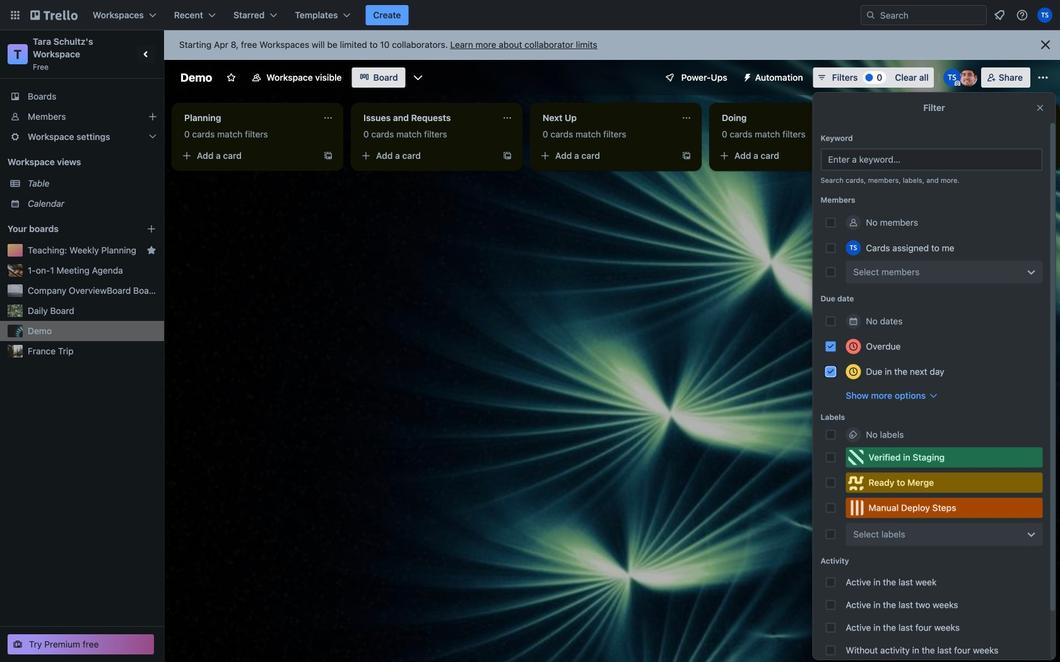 Task type: locate. For each thing, give the bounding box(es) containing it.
0 horizontal spatial tara schultz (taraschultz7) image
[[846, 241, 861, 256]]

customize views image
[[412, 71, 425, 84]]

5 create from template… image from the left
[[1040, 151, 1050, 161]]

open information menu image
[[1016, 9, 1029, 21]]

starred icon image
[[146, 246, 157, 256]]

None text field
[[177, 108, 318, 128], [535, 108, 677, 128], [177, 108, 318, 128], [535, 108, 677, 128]]

1 horizontal spatial tara schultz (taraschultz7) image
[[1038, 8, 1053, 23]]

create from template… image
[[323, 151, 333, 161], [502, 151, 513, 161], [682, 151, 692, 161], [861, 151, 871, 161], [1040, 151, 1050, 161]]

1 vertical spatial tara schultz (taraschultz7) image
[[846, 241, 861, 256]]

color: orange, title: "manual deploy steps" element
[[846, 498, 1043, 519]]

workspace navigation collapse icon image
[[138, 45, 155, 63]]

None text field
[[356, 108, 497, 128], [715, 108, 856, 128], [356, 108, 497, 128], [715, 108, 856, 128]]

color: yellow, title: "ready to merge" element
[[846, 473, 1043, 493]]

2 create from template… image from the left
[[502, 151, 513, 161]]

0 vertical spatial tara schultz (taraschultz7) image
[[1038, 8, 1053, 23]]

color: green, title: "verified in staging" element
[[846, 448, 1043, 468]]

tara schultz (taraschultz7) image
[[1038, 8, 1053, 23], [846, 241, 861, 256]]

show menu image
[[1037, 71, 1050, 84]]

3 create from template… image from the left
[[682, 151, 692, 161]]

your boards with 6 items element
[[8, 222, 128, 237]]



Task type: describe. For each thing, give the bounding box(es) containing it.
0 notifications image
[[992, 8, 1008, 23]]

1 create from template… image from the left
[[323, 151, 333, 161]]

add board image
[[146, 224, 157, 234]]

tara schultz (taraschultz7) image
[[944, 69, 961, 86]]

primary element
[[0, 0, 1061, 30]]

back to home image
[[30, 5, 78, 25]]

4 create from template… image from the left
[[861, 151, 871, 161]]

Enter a keyword… text field
[[821, 148, 1043, 171]]

this member is an admin of this board. image
[[955, 81, 961, 86]]

search image
[[866, 10, 876, 20]]

sm image
[[738, 68, 755, 85]]

Search field
[[861, 5, 987, 25]]

close popover image
[[1036, 103, 1046, 113]]

Board name text field
[[174, 68, 219, 88]]

star or unstar board image
[[226, 73, 236, 83]]

james peterson (jamespeterson93) image
[[960, 69, 978, 86]]



Task type: vqa. For each thing, say whether or not it's contained in the screenshot.
This member is an admin of this board. image
yes



